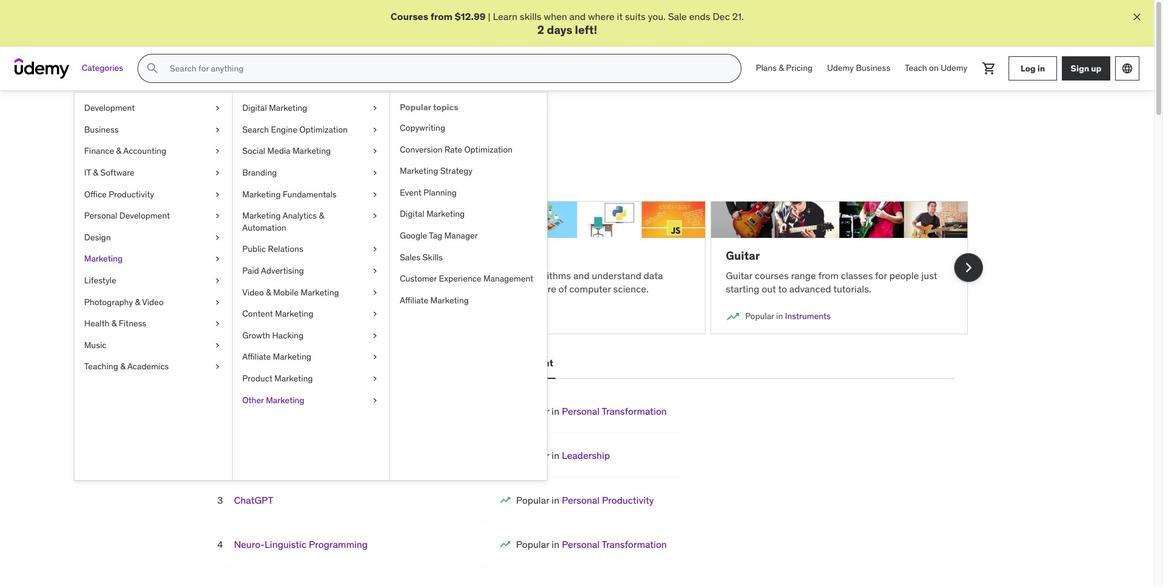 Task type: locate. For each thing, give the bounding box(es) containing it.
personal development
[[84, 210, 170, 221], [449, 357, 553, 369]]

xsmall image for video & mobile marketing
[[370, 287, 380, 299]]

product marketing link
[[233, 368, 390, 390]]

personal transformation link for 4th cell from the top
[[562, 539, 667, 551]]

xsmall image
[[370, 102, 380, 114], [213, 124, 222, 136], [213, 167, 222, 179], [370, 210, 380, 222], [213, 275, 222, 287], [370, 287, 380, 299], [213, 297, 222, 308], [213, 318, 222, 330], [213, 340, 222, 352], [370, 352, 380, 363]]

xsmall image inside "teaching & academics" "link"
[[213, 361, 222, 373]]

2 transformation from the top
[[602, 539, 667, 551]]

development
[[84, 102, 135, 113], [119, 210, 170, 221], [269, 357, 331, 369], [491, 357, 553, 369]]

0 vertical spatial optimization
[[299, 124, 348, 135]]

neuro-linguistic programming link
[[234, 539, 368, 551]]

photography & video
[[84, 297, 164, 307]]

popular left leadership link
[[516, 450, 549, 462]]

0 horizontal spatial digital marketing
[[242, 102, 307, 113]]

1 vertical spatial analytics
[[287, 311, 322, 322]]

xsmall image inside lifestyle link
[[213, 275, 222, 287]]

data.
[[247, 283, 269, 295]]

0 horizontal spatial learn
[[186, 154, 210, 166]]

data
[[260, 311, 278, 322]]

marketing fundamentals link
[[233, 184, 390, 205]]

xsmall image inside it & software link
[[213, 167, 222, 179]]

xsmall image inside health & fitness link
[[213, 318, 222, 330]]

1 horizontal spatial learn
[[463, 269, 488, 282]]

topics up improve at the left of the page
[[343, 119, 387, 138]]

people
[[889, 269, 919, 282]]

1 horizontal spatial digital marketing
[[400, 209, 465, 220]]

design link
[[75, 227, 232, 249]]

content marketing link
[[233, 304, 390, 325]]

tutorials.
[[833, 283, 871, 295]]

1 horizontal spatial affiliate marketing link
[[390, 290, 547, 312]]

log
[[1021, 63, 1036, 74]]

affiliate inside other marketing element
[[400, 295, 428, 306]]

2 udemy from the left
[[941, 63, 967, 74]]

& inside marketing analytics & automation
[[319, 210, 324, 221]]

1 vertical spatial digital marketing
[[400, 209, 465, 220]]

and up social
[[247, 119, 274, 138]]

personal development inside button
[[449, 357, 553, 369]]

1 horizontal spatial from
[[430, 10, 453, 22]]

digital marketing link up manager on the left top of page
[[390, 204, 547, 225]]

& for academics
[[120, 361, 125, 372]]

xsmall image for office productivity
[[213, 189, 222, 201]]

2 vertical spatial learn
[[463, 269, 488, 282]]

optimization inside 'link'
[[464, 144, 513, 155]]

xsmall image inside business link
[[213, 124, 222, 136]]

xsmall image inside the 'personal development' link
[[213, 210, 222, 222]]

popular up copywriting
[[400, 102, 431, 113]]

to
[[312, 269, 321, 282], [419, 269, 427, 282], [490, 269, 499, 282], [778, 283, 787, 295]]

xsmall image for business
[[213, 124, 222, 136]]

1 vertical spatial business
[[84, 124, 119, 135]]

guitar for guitar courses range from classes for people just starting out to advanced tutorials.
[[726, 269, 752, 282]]

1 vertical spatial digital
[[400, 209, 424, 220]]

0 vertical spatial learn
[[493, 10, 517, 22]]

3
[[217, 494, 223, 506]]

development link
[[75, 98, 232, 119]]

xsmall image inside marketing link
[[213, 253, 222, 265]]

close image
[[1131, 11, 1143, 23]]

0 vertical spatial personal transformation link
[[562, 405, 667, 417]]

1 horizontal spatial udemy
[[941, 63, 967, 74]]

0 vertical spatial guitar
[[726, 248, 760, 263]]

affiliate marketing up product marketing
[[242, 352, 311, 362]]

0 horizontal spatial productivity
[[109, 189, 154, 200]]

development inside development link
[[84, 102, 135, 113]]

optimization up social media marketing link
[[299, 124, 348, 135]]

xsmall image inside product marketing link
[[370, 373, 380, 385]]

other marketing
[[242, 395, 304, 406]]

udemy right pricing
[[827, 63, 854, 74]]

xsmall image inside branding link
[[370, 167, 380, 179]]

mobile
[[273, 287, 299, 298]]

1 horizontal spatial affiliate
[[400, 295, 428, 306]]

popular up growth
[[220, 311, 249, 322]]

to up structures at left
[[490, 269, 499, 282]]

paid
[[242, 265, 259, 276]]

growth hacking
[[242, 330, 304, 341]]

guitar inside the guitar courses range from classes for people just starting out to advanced tutorials.
[[726, 269, 752, 282]]

at
[[510, 283, 518, 295]]

& for fitness
[[111, 318, 117, 329]]

2 horizontal spatial from
[[818, 269, 839, 282]]

computers
[[350, 269, 396, 282]]

xsmall image inside office productivity link
[[213, 189, 222, 201]]

coach
[[252, 405, 280, 417]]

business left teach
[[856, 63, 890, 74]]

learn inside learn to build algorithms and understand data structures at the core of computer science.
[[463, 269, 488, 282]]

sign
[[1071, 63, 1089, 74]]

& right it
[[93, 167, 98, 178]]

affiliate marketing link down the hacking
[[233, 347, 390, 368]]

personal transformation link up leadership link
[[562, 405, 667, 417]]

udemy
[[827, 63, 854, 74], [941, 63, 967, 74]]

0 vertical spatial topics
[[433, 102, 458, 113]]

and up left! on the top of page
[[569, 10, 586, 22]]

2 personal transformation link from the top
[[562, 539, 667, 551]]

1 vertical spatial personal transformation link
[[562, 539, 667, 551]]

& down the marketing fundamentals link
[[319, 210, 324, 221]]

personal transformation link down personal productivity link
[[562, 539, 667, 551]]

& left mobile
[[266, 287, 271, 298]]

affiliate marketing down customer
[[400, 295, 469, 306]]

xsmall image inside "search engine optimization" link
[[370, 124, 380, 136]]

digital marketing up engine
[[242, 102, 307, 113]]

from left $12.99
[[430, 10, 453, 22]]

popular topics
[[400, 102, 458, 113]]

music
[[84, 340, 106, 351]]

& for mobile
[[266, 287, 271, 298]]

digital marketing up tag
[[400, 209, 465, 220]]

build
[[501, 269, 522, 282]]

topics up copywriting
[[433, 102, 458, 113]]

content marketing
[[242, 308, 313, 319]]

1 vertical spatial affiliate
[[242, 352, 271, 362]]

0 horizontal spatial video
[[142, 297, 164, 307]]

0 horizontal spatial affiliate
[[242, 352, 271, 362]]

1 vertical spatial personal development
[[449, 357, 553, 369]]

in left instruments
[[776, 311, 783, 322]]

0 horizontal spatial skills
[[436, 154, 458, 166]]

tag
[[429, 230, 442, 241]]

topics inside other marketing element
[[433, 102, 458, 113]]

video down lifestyle link
[[142, 297, 164, 307]]

0 horizontal spatial affiliate marketing link
[[233, 347, 390, 368]]

marketing
[[269, 102, 307, 113], [293, 146, 331, 157], [400, 165, 438, 176], [242, 189, 281, 200], [426, 209, 465, 220], [242, 210, 281, 221], [84, 253, 123, 264], [301, 287, 339, 298], [430, 295, 469, 306], [275, 308, 313, 319], [273, 352, 311, 362], [274, 373, 313, 384], [266, 395, 304, 406]]

affiliate marketing for the leftmost affiliate marketing link
[[242, 352, 311, 362]]

1 vertical spatial affiliate marketing
[[242, 352, 311, 362]]

personal development for the 'personal development' link
[[84, 210, 170, 221]]

0 horizontal spatial from
[[225, 283, 245, 295]]

xsmall image inside video & mobile marketing link
[[370, 287, 380, 299]]

popular in image
[[201, 310, 215, 324], [726, 310, 740, 324], [499, 494, 511, 506]]

office productivity link
[[75, 184, 232, 205]]

digital marketing link inside other marketing element
[[390, 204, 547, 225]]

1 cell from the top
[[516, 405, 667, 417]]

and up computer
[[573, 269, 590, 282]]

google tag manager link
[[390, 225, 547, 247]]

1 vertical spatial design
[[345, 357, 378, 369]]

digital marketing
[[242, 102, 307, 113], [400, 209, 465, 220]]

0 horizontal spatial business
[[84, 124, 119, 135]]

design button
[[343, 349, 380, 378]]

0 vertical spatial analytics
[[283, 210, 317, 221]]

popular in personal productivity
[[516, 494, 654, 506]]

& right plans
[[779, 63, 784, 74]]

1 horizontal spatial digital
[[400, 209, 424, 220]]

1 vertical spatial productivity
[[602, 494, 654, 506]]

2 vertical spatial and
[[573, 269, 590, 282]]

popular down out
[[745, 311, 774, 322]]

transformation
[[602, 405, 667, 417], [602, 539, 667, 551]]

0 vertical spatial skills
[[520, 10, 541, 22]]

xsmall image inside development link
[[213, 102, 222, 114]]

guitar
[[726, 248, 760, 263], [726, 269, 752, 282]]

skills inside courses from $12.99 | learn skills when and where it suits you. sale ends dec 21. 2 days left!
[[520, 10, 541, 22]]

popular right popular in image
[[516, 539, 549, 551]]

office
[[84, 189, 107, 200]]

1 vertical spatial from
[[818, 269, 839, 282]]

1 horizontal spatial productivity
[[602, 494, 654, 506]]

instruments link
[[785, 311, 831, 322]]

affiliate marketing for right affiliate marketing link
[[400, 295, 469, 306]]

& for pricing
[[779, 63, 784, 74]]

0 vertical spatial digital marketing link
[[233, 98, 390, 119]]

popular in image down learn
[[201, 310, 215, 324]]

xsmall image inside photography & video link
[[213, 297, 222, 308]]

xsmall image inside marketing analytics & automation link
[[370, 210, 380, 222]]

video
[[242, 287, 264, 298], [142, 297, 164, 307]]

2 horizontal spatial popular in image
[[726, 310, 740, 324]]

0 horizontal spatial affiliate marketing
[[242, 352, 311, 362]]

1 vertical spatial optimization
[[464, 144, 513, 155]]

in left leadership
[[552, 450, 559, 462]]

personal for 4th cell from the top
[[562, 539, 600, 551]]

1 vertical spatial learn
[[186, 154, 210, 166]]

business
[[856, 63, 890, 74], [84, 124, 119, 135]]

neuro-linguistic programming
[[234, 539, 368, 551]]

0 horizontal spatial optimization
[[299, 124, 348, 135]]

1 vertical spatial transformation
[[602, 539, 667, 551]]

2 guitar from the top
[[726, 269, 752, 282]]

xsmall image inside the public relations link
[[370, 244, 380, 256]]

0 vertical spatial popular in personal transformation
[[516, 405, 667, 417]]

digital marketing link up trending at left
[[233, 98, 390, 119]]

& inside "link"
[[120, 361, 125, 372]]

udemy right on
[[941, 63, 967, 74]]

popular in image down starting
[[726, 310, 740, 324]]

1 horizontal spatial topics
[[433, 102, 458, 113]]

1 horizontal spatial affiliate marketing
[[400, 295, 469, 306]]

1 transformation from the top
[[602, 405, 667, 417]]

other marketing element
[[390, 93, 547, 480]]

in down popular in leadership
[[552, 494, 559, 506]]

0 horizontal spatial udemy
[[827, 63, 854, 74]]

affiliate down customer
[[400, 295, 428, 306]]

marketing analytics & automation link
[[233, 205, 390, 239]]

digital up "search"
[[242, 102, 267, 113]]

1 horizontal spatial optimization
[[464, 144, 513, 155]]

0 vertical spatial personal development
[[84, 210, 170, 221]]

learn left something
[[186, 154, 210, 166]]

0 vertical spatial affiliate marketing
[[400, 295, 469, 306]]

analytics inside carousel element
[[287, 311, 322, 322]]

0 vertical spatial design
[[84, 232, 111, 243]]

sign up
[[1071, 63, 1102, 74]]

affiliate down growth
[[242, 352, 271, 362]]

social media marketing
[[242, 146, 331, 157]]

xsmall image for content marketing
[[370, 308, 380, 320]]

personal transformation link
[[562, 405, 667, 417], [562, 539, 667, 551]]

xsmall image for finance & accounting
[[213, 146, 222, 157]]

from
[[430, 10, 453, 22], [818, 269, 839, 282], [225, 283, 245, 295]]

& for accounting
[[116, 146, 121, 157]]

event planning
[[400, 187, 457, 198]]

marketing inside marketing analytics & automation
[[242, 210, 281, 221]]

popular in personal transformation
[[516, 405, 667, 417], [516, 539, 667, 551]]

strategy
[[440, 165, 472, 176]]

learn up structures at left
[[463, 269, 488, 282]]

business up finance
[[84, 124, 119, 135]]

optimization
[[299, 124, 348, 135], [464, 144, 513, 155]]

1 horizontal spatial video
[[242, 287, 264, 298]]

event planning link
[[390, 182, 547, 204]]

xsmall image inside the marketing fundamentals link
[[370, 189, 380, 201]]

0 vertical spatial business
[[856, 63, 890, 74]]

cell
[[516, 405, 667, 417], [516, 450, 610, 462], [516, 494, 654, 506], [516, 539, 667, 551], [516, 583, 667, 586]]

1 horizontal spatial personal development
[[449, 357, 553, 369]]

1 personal transformation link from the top
[[562, 405, 667, 417]]

affiliate marketing inside other marketing element
[[400, 295, 469, 306]]

design down office on the left top of the page
[[84, 232, 111, 243]]

when
[[544, 10, 567, 22]]

digital
[[242, 102, 267, 113], [400, 209, 424, 220]]

social media marketing link
[[233, 141, 390, 162]]

0 horizontal spatial popular in image
[[201, 310, 215, 324]]

2
[[537, 23, 544, 37]]

1 popular in personal transformation from the top
[[516, 405, 667, 417]]

0 vertical spatial digital
[[242, 102, 267, 113]]

analytics down fundamentals
[[283, 210, 317, 221]]

to up video & mobile marketing link
[[312, 269, 321, 282]]

sale
[[668, 10, 687, 22]]

& inside carousel element
[[280, 311, 285, 322]]

from up advanced
[[818, 269, 839, 282]]

& right finance
[[116, 146, 121, 157]]

new
[[311, 154, 329, 166]]

2 vertical spatial from
[[225, 283, 245, 295]]

lifestyle
[[84, 275, 116, 286]]

xsmall image inside social media marketing link
[[370, 146, 380, 157]]

teach
[[905, 63, 927, 74]]

analytics up growth hacking link
[[287, 311, 322, 322]]

video down statistical
[[242, 287, 264, 298]]

1 vertical spatial popular in personal transformation
[[516, 539, 667, 551]]

xsmall image inside the content marketing link
[[370, 308, 380, 320]]

and
[[569, 10, 586, 22], [247, 119, 274, 138], [573, 269, 590, 282]]

understand
[[592, 269, 641, 282]]

0 horizontal spatial personal development
[[84, 210, 170, 221]]

copywriting
[[400, 122, 445, 133]]

0 horizontal spatial topics
[[343, 119, 387, 138]]

1 horizontal spatial digital marketing link
[[390, 204, 547, 225]]

0 horizontal spatial digital
[[242, 102, 267, 113]]

affiliate marketing link down customer experience management
[[390, 290, 547, 312]]

0 horizontal spatial design
[[84, 232, 111, 243]]

2 horizontal spatial learn
[[493, 10, 517, 22]]

to right out
[[778, 283, 787, 295]]

xsmall image for search engine optimization
[[370, 124, 380, 136]]

xsmall image inside music link
[[213, 340, 222, 352]]

xsmall image inside finance & accounting link
[[213, 146, 222, 157]]

1 vertical spatial guitar
[[726, 269, 752, 282]]

xsmall image inside design link
[[213, 232, 222, 244]]

0 vertical spatial affiliate
[[400, 295, 428, 306]]

product marketing
[[242, 373, 313, 384]]

advertising
[[261, 265, 304, 276]]

3 cell from the top
[[516, 494, 654, 506]]

popular for the instruments link
[[745, 311, 774, 322]]

branding link
[[233, 162, 390, 184]]

completely
[[261, 154, 308, 166]]

xsmall image
[[213, 102, 222, 114], [370, 124, 380, 136], [213, 146, 222, 157], [370, 146, 380, 157], [370, 167, 380, 179], [213, 189, 222, 201], [370, 189, 380, 201], [213, 210, 222, 222], [213, 232, 222, 244], [370, 244, 380, 256], [213, 253, 222, 265], [370, 265, 380, 277], [370, 308, 380, 320], [370, 330, 380, 342], [213, 361, 222, 373], [370, 373, 380, 385], [370, 395, 380, 407]]

guitar for guitar
[[726, 248, 760, 263]]

personal inside the 'personal development' link
[[84, 210, 117, 221]]

& up fitness
[[135, 297, 140, 307]]

xsmall image inside paid advertising link
[[370, 265, 380, 277]]

of
[[559, 283, 567, 295]]

design down growth hacking link
[[345, 357, 378, 369]]

& right health on the left bottom of the page
[[111, 318, 117, 329]]

0 vertical spatial and
[[569, 10, 586, 22]]

popular in data & analytics
[[220, 311, 322, 322]]

& right data
[[280, 311, 285, 322]]

machine
[[201, 248, 247, 263]]

popular in image for machine learning
[[201, 310, 215, 324]]

digital up 'google'
[[400, 209, 424, 220]]

design inside button
[[345, 357, 378, 369]]

learn
[[201, 283, 223, 295]]

popular for data & analytics link
[[220, 311, 249, 322]]

learn for learn to build algorithms and understand data structures at the core of computer science.
[[463, 269, 488, 282]]

& right teaching
[[120, 361, 125, 372]]

xsmall image inside the other marketing link
[[370, 395, 380, 407]]

optimization for marketing strategy
[[464, 144, 513, 155]]

learn right |
[[493, 10, 517, 22]]

analytics
[[283, 210, 317, 221], [287, 311, 322, 322]]

learning
[[250, 248, 298, 263]]

popular down popular in leadership
[[516, 494, 549, 506]]

xsmall image for growth hacking
[[370, 330, 380, 342]]

personal development button
[[446, 349, 556, 378]]

xsmall image for branding
[[370, 167, 380, 179]]

popular in image up popular in image
[[499, 494, 511, 506]]

1 horizontal spatial design
[[345, 357, 378, 369]]

0 vertical spatial from
[[430, 10, 453, 22]]

1 horizontal spatial business
[[856, 63, 890, 74]]

popular for personal productivity link
[[516, 494, 549, 506]]

1 horizontal spatial skills
[[520, 10, 541, 22]]

1 vertical spatial affiliate marketing link
[[233, 347, 390, 368]]

to inside the guitar courses range from classes for people just starting out to advanced tutorials.
[[778, 283, 787, 295]]

data
[[644, 269, 663, 282]]

0 vertical spatial affiliate marketing link
[[390, 290, 547, 312]]

popular up popular in leadership
[[516, 405, 549, 417]]

popular in leadership
[[516, 450, 610, 462]]

1 vertical spatial digital marketing link
[[390, 204, 547, 225]]

xsmall image inside growth hacking link
[[370, 330, 380, 342]]

1 udemy from the left
[[827, 63, 854, 74]]

google tag manager
[[400, 230, 478, 241]]

to inside learn to build algorithms and understand data structures at the core of computer science.
[[490, 269, 499, 282]]

1 guitar from the top
[[726, 248, 760, 263]]

optimization down copywriting link
[[464, 144, 513, 155]]

from down statistical
[[225, 283, 245, 295]]

popular in personal transformation up leadership
[[516, 405, 667, 417]]

plans & pricing
[[756, 63, 813, 74]]

marketing fundamentals
[[242, 189, 337, 200]]

5 cell from the top
[[516, 583, 667, 586]]

customer experience management
[[400, 273, 533, 284]]

marketing analytics & automation
[[242, 210, 324, 233]]

how
[[399, 269, 416, 282]]

popular in personal transformation down popular in personal productivity
[[516, 539, 667, 551]]

sales
[[400, 252, 420, 263]]

0 vertical spatial transformation
[[602, 405, 667, 417]]

choose a language image
[[1121, 63, 1133, 75]]

you.
[[648, 10, 666, 22]]



Task type: vqa. For each thing, say whether or not it's contained in the screenshot.
xsmall icon for Marketing Fundamentals
yes



Task type: describe. For each thing, give the bounding box(es) containing it.
learn to build algorithms and understand data structures at the core of computer science.
[[463, 269, 663, 295]]

xsmall image for paid advertising
[[370, 265, 380, 277]]

xsmall image for other marketing
[[370, 395, 380, 407]]

next image
[[959, 258, 978, 277]]

& for software
[[93, 167, 98, 178]]

udemy business
[[827, 63, 890, 74]]

branding
[[242, 167, 277, 178]]

finance
[[84, 146, 114, 157]]

fitness
[[119, 318, 146, 329]]

health & fitness link
[[75, 313, 232, 335]]

analytics inside marketing analytics & automation
[[283, 210, 317, 221]]

design for design link
[[84, 232, 111, 243]]

submit search image
[[146, 61, 160, 76]]

existing
[[400, 154, 434, 166]]

science.
[[613, 283, 649, 295]]

0 vertical spatial digital marketing
[[242, 102, 307, 113]]

xsmall image for public relations
[[370, 244, 380, 256]]

popular in image for guitar
[[726, 310, 740, 324]]

shopping cart with 0 items image
[[982, 61, 996, 76]]

copywriting link
[[390, 118, 547, 139]]

and inside learn to build algorithms and understand data structures at the core of computer science.
[[573, 269, 590, 282]]

1 vertical spatial topics
[[343, 119, 387, 138]]

1 vertical spatial and
[[247, 119, 274, 138]]

media
[[267, 146, 290, 157]]

in right log
[[1037, 63, 1045, 74]]

learn inside courses from $12.99 | learn skills when and where it suits you. sale ends dec 21. 2 days left!
[[493, 10, 517, 22]]

finance & accounting
[[84, 146, 166, 157]]

video & mobile marketing
[[242, 287, 339, 298]]

manager
[[444, 230, 478, 241]]

chatgpt
[[234, 494, 273, 506]]

content
[[242, 308, 273, 319]]

in right popular in image
[[552, 539, 559, 551]]

data & analytics link
[[260, 311, 322, 322]]

xsmall image for product marketing
[[370, 373, 380, 385]]

xsmall image for teaching & academics
[[213, 361, 222, 373]]

development inside personal development button
[[491, 357, 553, 369]]

in left data
[[251, 311, 258, 322]]

linguistic
[[265, 539, 306, 551]]

use statistical probability to teach computers how to learn from data.
[[201, 269, 427, 295]]

xsmall image for marketing analytics & automation
[[370, 210, 380, 222]]

xsmall image for marketing fundamentals
[[370, 189, 380, 201]]

development button
[[267, 349, 333, 378]]

personal transformation link for 5th cell from the bottom of the page
[[562, 405, 667, 417]]

for
[[875, 269, 887, 282]]

xsmall image for photography & video
[[213, 297, 222, 308]]

growth
[[242, 330, 270, 341]]

personal development for personal development button
[[449, 357, 553, 369]]

0 vertical spatial productivity
[[109, 189, 154, 200]]

log in
[[1021, 63, 1045, 74]]

popular in instruments
[[745, 311, 831, 322]]

popular for leadership link
[[516, 450, 549, 462]]

personal for third cell from the top
[[562, 494, 600, 506]]

categories button
[[75, 54, 130, 83]]

and inside courses from $12.99 | learn skills when and where it suits you. sale ends dec 21. 2 days left!
[[569, 10, 586, 22]]

software
[[100, 167, 134, 178]]

automation
[[242, 222, 286, 233]]

xsmall image for personal development
[[213, 210, 222, 222]]

teach on udemy
[[905, 63, 967, 74]]

digital marketing inside other marketing element
[[400, 209, 465, 220]]

health & fitness
[[84, 318, 146, 329]]

& for video
[[135, 297, 140, 307]]

left!
[[575, 23, 597, 37]]

engine
[[271, 124, 297, 135]]

xsmall image for development
[[213, 102, 222, 114]]

probability
[[264, 269, 310, 282]]

xsmall image for affiliate marketing
[[370, 352, 380, 363]]

health
[[84, 318, 109, 329]]

popular for personal transformation link associated with 4th cell from the top
[[516, 539, 549, 551]]

xsmall image for music
[[213, 340, 222, 352]]

music link
[[75, 335, 232, 356]]

your
[[379, 154, 398, 166]]

from inside the guitar courses range from classes for people just starting out to advanced tutorials.
[[818, 269, 839, 282]]

0 horizontal spatial digital marketing link
[[233, 98, 390, 119]]

1 horizontal spatial popular in image
[[499, 494, 511, 506]]

chatgpt link
[[234, 494, 273, 506]]

4 cell from the top
[[516, 539, 667, 551]]

2 cell from the top
[[516, 450, 610, 462]]

lifestyle link
[[75, 270, 232, 292]]

out
[[762, 283, 776, 295]]

search
[[242, 124, 269, 135]]

trending
[[277, 119, 341, 138]]

business link
[[75, 119, 232, 141]]

from inside courses from $12.99 | learn skills when and where it suits you. sale ends dec 21. 2 days left!
[[430, 10, 453, 22]]

popular up something
[[186, 119, 244, 138]]

starting
[[726, 283, 759, 295]]

relations
[[268, 244, 303, 255]]

optimization for social media marketing
[[299, 124, 348, 135]]

$12.99
[[455, 10, 486, 22]]

structures
[[463, 283, 508, 295]]

1 vertical spatial skills
[[436, 154, 458, 166]]

learn for learn something completely new or improve your existing skills
[[186, 154, 210, 166]]

plans & pricing link
[[749, 54, 820, 83]]

xsmall image for digital marketing
[[370, 102, 380, 114]]

udemy inside teach on udemy 'link'
[[941, 63, 967, 74]]

public relations
[[242, 244, 303, 255]]

neuro-
[[234, 539, 265, 551]]

from inside use statistical probability to teach computers how to learn from data.
[[225, 283, 245, 295]]

courses from $12.99 | learn skills when and where it suits you. sale ends dec 21. 2 days left!
[[391, 10, 744, 37]]

udemy image
[[15, 58, 70, 79]]

courses
[[391, 10, 428, 22]]

sales skills
[[400, 252, 443, 263]]

teaching
[[84, 361, 118, 372]]

leadership
[[562, 450, 610, 462]]

public relations link
[[233, 239, 390, 260]]

days
[[547, 23, 572, 37]]

learn to build algorithms and understand data structures at the core of computer science. link
[[448, 201, 706, 334]]

xsmall image for it & software
[[213, 167, 222, 179]]

hacking
[[272, 330, 304, 341]]

guitar courses range from classes for people just starting out to advanced tutorials.
[[726, 269, 937, 295]]

2 popular in personal transformation from the top
[[516, 539, 667, 551]]

development inside the 'personal development' link
[[119, 210, 170, 221]]

xsmall image for social media marketing
[[370, 146, 380, 157]]

popular in image
[[499, 539, 511, 551]]

on
[[929, 63, 939, 74]]

experience
[[439, 273, 481, 284]]

ends
[[689, 10, 710, 22]]

digital inside other marketing element
[[400, 209, 424, 220]]

teaching & academics link
[[75, 356, 232, 378]]

udemy inside udemy business link
[[827, 63, 854, 74]]

popular inside other marketing element
[[400, 102, 431, 113]]

marketing strategy link
[[390, 161, 547, 182]]

in up popular in leadership
[[552, 405, 559, 417]]

marketing strategy
[[400, 165, 472, 176]]

personal for 5th cell from the bottom of the page
[[562, 405, 600, 417]]

development inside development button
[[269, 357, 331, 369]]

where
[[588, 10, 615, 22]]

the
[[521, 283, 535, 295]]

xsmall image for health & fitness
[[213, 318, 222, 330]]

design for design button
[[345, 357, 378, 369]]

finance & accounting link
[[75, 141, 232, 162]]

life coach training link
[[234, 405, 316, 417]]

suits
[[625, 10, 646, 22]]

to right how
[[419, 269, 427, 282]]

carousel element
[[186, 187, 983, 349]]

it
[[617, 10, 623, 22]]

event
[[400, 187, 421, 198]]

personal inside personal development button
[[449, 357, 489, 369]]

plans
[[756, 63, 777, 74]]

conversion
[[400, 144, 442, 155]]

udemy business link
[[820, 54, 898, 83]]

it & software
[[84, 167, 134, 178]]

xsmall image for marketing
[[213, 253, 222, 265]]

social
[[242, 146, 265, 157]]

personal development link
[[75, 205, 232, 227]]

xsmall image for design
[[213, 232, 222, 244]]

computer
[[569, 283, 611, 295]]

popular for 5th cell from the bottom of the page personal transformation link
[[516, 405, 549, 417]]

Search for anything text field
[[167, 58, 726, 79]]

xsmall image for lifestyle
[[213, 275, 222, 287]]

popular and trending topics
[[186, 119, 387, 138]]



